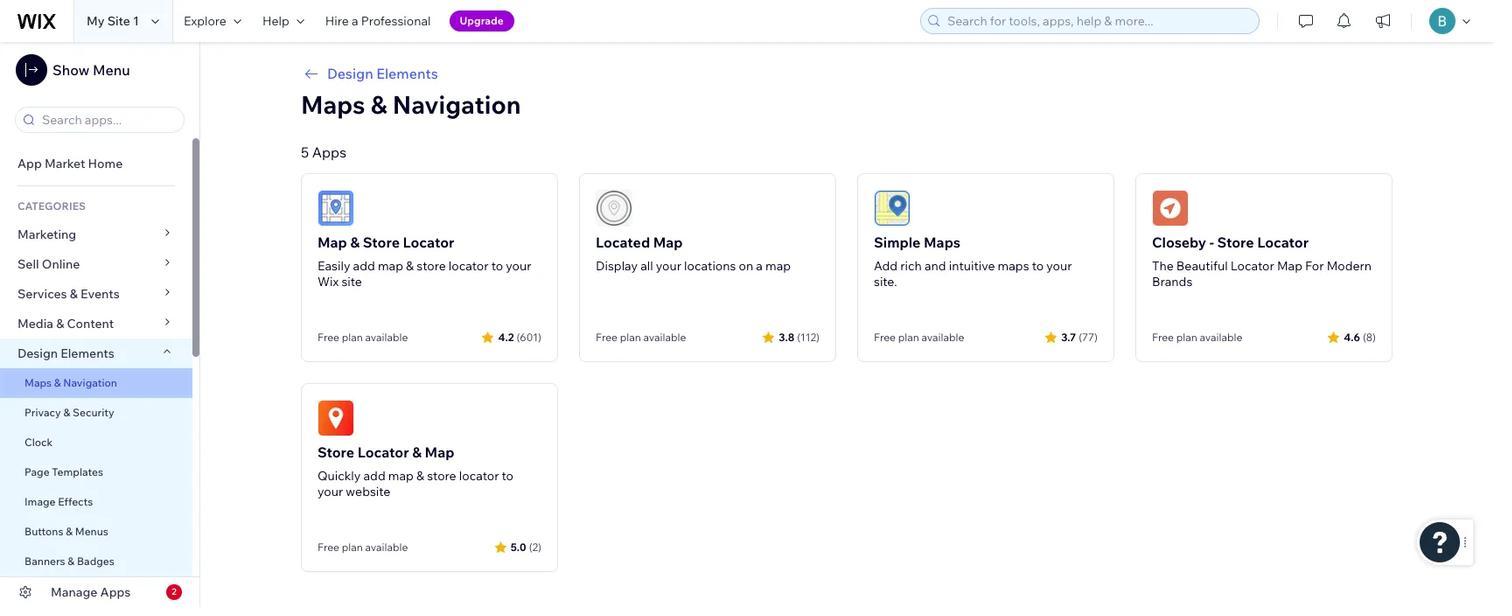 Task type: locate. For each thing, give the bounding box(es) containing it.
marketing link
[[0, 220, 192, 249]]

apps
[[312, 143, 346, 161], [100, 584, 131, 600]]

apps right 5
[[312, 143, 346, 161]]

privacy
[[24, 406, 61, 419]]

store locator & map quickly add map & store locator to your website
[[318, 444, 514, 500]]

0 horizontal spatial maps
[[24, 376, 52, 389]]

maps up 5 apps
[[301, 89, 365, 120]]

design down hire
[[327, 65, 373, 82]]

located map display all your locations on a map
[[596, 234, 791, 274]]

Search for tools, apps, help & more... field
[[942, 9, 1254, 33]]

1 horizontal spatial design elements
[[327, 65, 438, 82]]

apps down banners & badges link
[[100, 584, 131, 600]]

free plan available down site.
[[874, 331, 964, 344]]

free
[[318, 331, 339, 344], [596, 331, 618, 344], [874, 331, 896, 344], [1152, 331, 1174, 344], [318, 541, 339, 554]]

0 vertical spatial maps
[[301, 89, 365, 120]]

your inside store locator & map quickly add map & store locator to your website
[[318, 484, 343, 500]]

map inside map & store locator easily add map & store locator to your wix site
[[378, 258, 403, 274]]

security
[[73, 406, 114, 419]]

free for located map
[[596, 331, 618, 344]]

free down site.
[[874, 331, 896, 344]]

simple
[[874, 234, 921, 251]]

1 vertical spatial a
[[756, 258, 763, 274]]

to for map & store locator
[[491, 258, 503, 274]]

add inside map & store locator easily add map & store locator to your wix site
[[353, 258, 375, 274]]

your inside map & store locator easily add map & store locator to your wix site
[[506, 258, 531, 274]]

brands
[[1152, 274, 1193, 290]]

map inside store locator & map quickly add map & store locator to your website
[[388, 468, 414, 484]]

1 vertical spatial maps
[[924, 234, 961, 251]]

free for map & store locator
[[318, 331, 339, 344]]

design elements down 'hire a professional' link
[[327, 65, 438, 82]]

maps & navigation up privacy & security
[[24, 376, 117, 389]]

add for &
[[353, 258, 375, 274]]

to up 5.0
[[502, 468, 514, 484]]

1
[[133, 13, 139, 29]]

buttons & menus link
[[0, 517, 192, 547]]

elements down the content
[[61, 346, 114, 361]]

available for locator
[[365, 541, 408, 554]]

1 vertical spatial add
[[363, 468, 386, 484]]

wix
[[318, 274, 339, 290]]

professional
[[361, 13, 431, 29]]

5.0 (2)
[[511, 540, 542, 553]]

templates
[[52, 465, 103, 479]]

available down map & store locator easily add map & store locator to your wix site
[[365, 331, 408, 344]]

apps inside sidebar "element"
[[100, 584, 131, 600]]

apps for 5 apps
[[312, 143, 346, 161]]

store
[[363, 234, 400, 251], [1217, 234, 1254, 251], [318, 444, 354, 461]]

0 horizontal spatial design
[[17, 346, 58, 361]]

a
[[352, 13, 358, 29], [756, 258, 763, 274]]

sidebar element
[[0, 42, 200, 607]]

available for maps
[[922, 331, 964, 344]]

store inside store locator & map quickly add map & store locator to your website
[[318, 444, 354, 461]]

free down the display
[[596, 331, 618, 344]]

my site 1
[[87, 13, 139, 29]]

to inside store locator & map quickly add map & store locator to your website
[[502, 468, 514, 484]]

5.0
[[511, 540, 526, 553]]

maps & navigation down "professional"
[[301, 89, 521, 120]]

available down website
[[365, 541, 408, 554]]

to for store locator & map
[[502, 468, 514, 484]]

plan down "rich" in the right top of the page
[[898, 331, 919, 344]]

store for -
[[1217, 234, 1254, 251]]

locator inside map & store locator easily add map & store locator to your wix site
[[449, 258, 489, 274]]

apps for manage apps
[[100, 584, 131, 600]]

your inside located map display all your locations on a map
[[656, 258, 681, 274]]

add right easily
[[353, 258, 375, 274]]

services & events
[[17, 286, 120, 302]]

your up "4.2 (601)"
[[506, 258, 531, 274]]

1 horizontal spatial navigation
[[393, 89, 521, 120]]

plan for closeby
[[1176, 331, 1197, 344]]

plan down the site
[[342, 331, 363, 344]]

show menu
[[52, 61, 130, 79]]

0 vertical spatial maps & navigation
[[301, 89, 521, 120]]

maps up privacy
[[24, 376, 52, 389]]

map right on
[[766, 258, 791, 274]]

1 horizontal spatial store
[[363, 234, 400, 251]]

3.7
[[1061, 330, 1076, 343]]

available down all
[[643, 331, 686, 344]]

0 vertical spatial design elements
[[327, 65, 438, 82]]

locator for store locator & map
[[459, 468, 499, 484]]

map
[[378, 258, 403, 274], [766, 258, 791, 274], [388, 468, 414, 484]]

design
[[327, 65, 373, 82], [17, 346, 58, 361]]

on
[[739, 258, 753, 274]]

free plan available for locator
[[318, 541, 408, 554]]

0 vertical spatial design elements link
[[301, 63, 1393, 84]]

0 vertical spatial design
[[327, 65, 373, 82]]

1 horizontal spatial apps
[[312, 143, 346, 161]]

maps inside maps & navigation link
[[24, 376, 52, 389]]

store inside closeby - store locator the beautiful locator map for modern brands
[[1217, 234, 1254, 251]]

0 horizontal spatial navigation
[[63, 376, 117, 389]]

your right all
[[656, 258, 681, 274]]

elements inside sidebar "element"
[[61, 346, 114, 361]]

page templates link
[[0, 458, 192, 487]]

0 horizontal spatial maps & navigation
[[24, 376, 117, 389]]

hire a professional
[[325, 13, 431, 29]]

plan for map
[[342, 331, 363, 344]]

events
[[81, 286, 120, 302]]

locator inside store locator & map quickly add map & store locator to your website
[[459, 468, 499, 484]]

0 horizontal spatial apps
[[100, 584, 131, 600]]

Search apps... field
[[37, 108, 178, 132]]

locator
[[449, 258, 489, 274], [459, 468, 499, 484]]

show menu button
[[16, 54, 130, 86]]

store right website
[[427, 468, 456, 484]]

free plan available for &
[[318, 331, 408, 344]]

1 vertical spatial store
[[427, 468, 456, 484]]

0 horizontal spatial design elements
[[17, 346, 114, 361]]

1 horizontal spatial a
[[756, 258, 763, 274]]

free plan available down all
[[596, 331, 686, 344]]

2 vertical spatial maps
[[24, 376, 52, 389]]

5 apps
[[301, 143, 346, 161]]

plan down the display
[[620, 331, 641, 344]]

free plan available down website
[[318, 541, 408, 554]]

1 vertical spatial design elements
[[17, 346, 114, 361]]

navigation up 'security'
[[63, 376, 117, 389]]

4.2
[[498, 330, 514, 343]]

1 vertical spatial apps
[[100, 584, 131, 600]]

0 horizontal spatial store
[[318, 444, 354, 461]]

0 vertical spatial add
[[353, 258, 375, 274]]

maps inside the simple maps add rich and intuitive maps to your site.
[[924, 234, 961, 251]]

add
[[874, 258, 898, 274]]

free plan available down brands
[[1152, 331, 1243, 344]]

0 vertical spatial apps
[[312, 143, 346, 161]]

navigation down upgrade button
[[393, 89, 521, 120]]

add
[[353, 258, 375, 274], [363, 468, 386, 484]]

site
[[107, 13, 130, 29]]

0 vertical spatial store
[[417, 258, 446, 274]]

locator for map & store locator
[[449, 258, 489, 274]]

1 vertical spatial design
[[17, 346, 58, 361]]

1 vertical spatial maps & navigation
[[24, 376, 117, 389]]

available down 'beautiful'
[[1200, 331, 1243, 344]]

5
[[301, 143, 309, 161]]

plan down website
[[342, 541, 363, 554]]

help button
[[252, 0, 315, 42]]

maps
[[998, 258, 1029, 274]]

services
[[17, 286, 67, 302]]

design elements inside sidebar "element"
[[17, 346, 114, 361]]

store right the site
[[417, 258, 446, 274]]

maps up the and
[[924, 234, 961, 251]]

clock
[[24, 436, 53, 449]]

1 vertical spatial locator
[[459, 468, 499, 484]]

2 horizontal spatial store
[[1217, 234, 1254, 251]]

0 vertical spatial locator
[[449, 258, 489, 274]]

(2)
[[529, 540, 542, 553]]

2 horizontal spatial maps
[[924, 234, 961, 251]]

plan for simple
[[898, 331, 919, 344]]

your
[[506, 258, 531, 274], [656, 258, 681, 274], [1047, 258, 1072, 274], [318, 484, 343, 500]]

sell online link
[[0, 249, 192, 279]]

1 vertical spatial navigation
[[63, 376, 117, 389]]

a right on
[[756, 258, 763, 274]]

plan down brands
[[1176, 331, 1197, 344]]

(77)
[[1079, 330, 1098, 343]]

page
[[24, 465, 50, 479]]

beautiful
[[1177, 258, 1228, 274]]

your left website
[[318, 484, 343, 500]]

closeby - store locator logo image
[[1152, 190, 1189, 227]]

design down media
[[17, 346, 58, 361]]

0 horizontal spatial elements
[[61, 346, 114, 361]]

available
[[365, 331, 408, 344], [643, 331, 686, 344], [922, 331, 964, 344], [1200, 331, 1243, 344], [365, 541, 408, 554]]

0 vertical spatial elements
[[376, 65, 438, 82]]

locator inside store locator & map quickly add map & store locator to your website
[[358, 444, 409, 461]]

map
[[318, 234, 347, 251], [653, 234, 683, 251], [1277, 258, 1303, 274], [425, 444, 454, 461]]

to inside map & store locator easily add map & store locator to your wix site
[[491, 258, 503, 274]]

your right maps
[[1047, 258, 1072, 274]]

store
[[417, 258, 446, 274], [427, 468, 456, 484]]

locator
[[403, 234, 454, 251], [1257, 234, 1309, 251], [1231, 258, 1274, 274], [358, 444, 409, 461]]

0 vertical spatial a
[[352, 13, 358, 29]]

map right the site
[[378, 258, 403, 274]]

the
[[1152, 258, 1174, 274]]

app market home
[[17, 156, 123, 171]]

map right quickly
[[388, 468, 414, 484]]

1 horizontal spatial maps & navigation
[[301, 89, 521, 120]]

free down wix
[[318, 331, 339, 344]]

available down the and
[[922, 331, 964, 344]]

map inside map & store locator easily add map & store locator to your wix site
[[318, 234, 347, 251]]

store inside map & store locator easily add map & store locator to your wix site
[[417, 258, 446, 274]]

design inside sidebar "element"
[[17, 346, 58, 361]]

media & content link
[[0, 309, 192, 339]]

&
[[371, 89, 387, 120], [350, 234, 360, 251], [406, 258, 414, 274], [70, 286, 78, 302], [56, 316, 64, 332], [54, 376, 61, 389], [63, 406, 70, 419], [412, 444, 422, 461], [416, 468, 424, 484], [66, 525, 73, 538], [68, 555, 75, 568]]

design elements down media & content
[[17, 346, 114, 361]]

store inside map & store locator easily add map & store locator to your wix site
[[363, 234, 400, 251]]

store inside store locator & map quickly add map & store locator to your website
[[427, 468, 456, 484]]

to inside the simple maps add rich and intuitive maps to your site.
[[1032, 258, 1044, 274]]

online
[[42, 256, 80, 272]]

to right maps
[[1032, 258, 1044, 274]]

free down quickly
[[318, 541, 339, 554]]

simple maps add rich and intuitive maps to your site.
[[874, 234, 1072, 290]]

a right hire
[[352, 13, 358, 29]]

1 vertical spatial elements
[[61, 346, 114, 361]]

1 vertical spatial design elements link
[[0, 339, 192, 368]]

elements down "professional"
[[376, 65, 438, 82]]

1 horizontal spatial maps
[[301, 89, 365, 120]]

maps
[[301, 89, 365, 120], [924, 234, 961, 251], [24, 376, 52, 389]]

free for closeby - store locator
[[1152, 331, 1174, 344]]

manage
[[51, 584, 97, 600]]

hire
[[325, 13, 349, 29]]

1 horizontal spatial design
[[327, 65, 373, 82]]

free down brands
[[1152, 331, 1174, 344]]

add right quickly
[[363, 468, 386, 484]]

simple maps logo image
[[874, 190, 911, 227]]

hire a professional link
[[315, 0, 441, 42]]

free plan available for maps
[[874, 331, 964, 344]]

add inside store locator & map quickly add map & store locator to your website
[[363, 468, 386, 484]]

explore
[[184, 13, 226, 29]]

my
[[87, 13, 105, 29]]

image effects
[[24, 495, 93, 508]]

to up 4.2 on the bottom
[[491, 258, 503, 274]]

free plan available down the site
[[318, 331, 408, 344]]



Task type: describe. For each thing, give the bounding box(es) containing it.
map inside closeby - store locator the beautiful locator map for modern brands
[[1277, 258, 1303, 274]]

banners
[[24, 555, 65, 568]]

site.
[[874, 274, 897, 290]]

manage apps
[[51, 584, 131, 600]]

located
[[596, 234, 650, 251]]

services & events link
[[0, 279, 192, 309]]

a inside located map display all your locations on a map
[[756, 258, 763, 274]]

map inside located map display all your locations on a map
[[766, 258, 791, 274]]

media & content
[[17, 316, 114, 332]]

upgrade
[[460, 14, 504, 27]]

help
[[262, 13, 289, 29]]

home
[[88, 156, 123, 171]]

4.6 (8)
[[1344, 330, 1376, 343]]

maps & navigation inside sidebar "element"
[[24, 376, 117, 389]]

market
[[45, 156, 85, 171]]

(112)
[[797, 330, 820, 343]]

map & store locator logo image
[[318, 190, 354, 227]]

4.2 (601)
[[498, 330, 542, 343]]

all
[[641, 258, 653, 274]]

image effects link
[[0, 487, 192, 517]]

site
[[342, 274, 362, 290]]

modern
[[1327, 258, 1372, 274]]

categories
[[17, 199, 86, 213]]

page templates
[[24, 465, 106, 479]]

map for locator
[[378, 258, 403, 274]]

plan for located
[[620, 331, 641, 344]]

your inside the simple maps add rich and intuitive maps to your site.
[[1047, 258, 1072, 274]]

banners & badges
[[24, 555, 114, 568]]

2
[[172, 586, 177, 598]]

locator inside map & store locator easily add map & store locator to your wix site
[[403, 234, 454, 251]]

-
[[1210, 234, 1214, 251]]

free plan available for map
[[596, 331, 686, 344]]

intuitive
[[949, 258, 995, 274]]

(8)
[[1363, 330, 1376, 343]]

plan for store
[[342, 541, 363, 554]]

media
[[17, 316, 53, 332]]

clock link
[[0, 428, 192, 458]]

0 horizontal spatial design elements link
[[0, 339, 192, 368]]

content
[[67, 316, 114, 332]]

show
[[52, 61, 90, 79]]

privacy & security
[[24, 406, 114, 419]]

3.8 (112)
[[779, 330, 820, 343]]

for
[[1305, 258, 1324, 274]]

rich
[[900, 258, 922, 274]]

map inside store locator & map quickly add map & store locator to your website
[[425, 444, 454, 461]]

store for store locator & map
[[427, 468, 456, 484]]

1 horizontal spatial design elements link
[[301, 63, 1393, 84]]

easily
[[318, 258, 350, 274]]

store for map & store locator
[[417, 258, 446, 274]]

free for simple maps
[[874, 331, 896, 344]]

closeby
[[1152, 234, 1207, 251]]

badges
[[77, 555, 114, 568]]

located map logo image
[[596, 190, 633, 227]]

buttons
[[24, 525, 63, 538]]

map for map
[[388, 468, 414, 484]]

free plan available for -
[[1152, 331, 1243, 344]]

navigation inside sidebar "element"
[[63, 376, 117, 389]]

upgrade button
[[449, 10, 514, 31]]

add for locator
[[363, 468, 386, 484]]

menus
[[75, 525, 108, 538]]

website
[[346, 484, 391, 500]]

sell online
[[17, 256, 80, 272]]

3.7 (77)
[[1061, 330, 1098, 343]]

locations
[[684, 258, 736, 274]]

quickly
[[318, 468, 361, 484]]

buttons & menus
[[24, 525, 108, 538]]

display
[[596, 258, 638, 274]]

map & store locator easily add map & store locator to your wix site
[[318, 234, 531, 290]]

0 vertical spatial navigation
[[393, 89, 521, 120]]

map inside located map display all your locations on a map
[[653, 234, 683, 251]]

app market home link
[[0, 149, 192, 178]]

4.6
[[1344, 330, 1360, 343]]

menu
[[93, 61, 130, 79]]

available for &
[[365, 331, 408, 344]]

available for map
[[643, 331, 686, 344]]

and
[[925, 258, 946, 274]]

app
[[17, 156, 42, 171]]

free for store locator & map
[[318, 541, 339, 554]]

maps & navigation link
[[0, 368, 192, 398]]

3.8
[[779, 330, 795, 343]]

0 horizontal spatial a
[[352, 13, 358, 29]]

store locator & map logo image
[[318, 400, 354, 437]]

1 horizontal spatial elements
[[376, 65, 438, 82]]

(601)
[[517, 330, 542, 343]]

available for -
[[1200, 331, 1243, 344]]

sell
[[17, 256, 39, 272]]

store for &
[[363, 234, 400, 251]]

image
[[24, 495, 56, 508]]

marketing
[[17, 227, 76, 242]]

privacy & security link
[[0, 398, 192, 428]]

banners & badges link
[[0, 547, 192, 577]]



Task type: vqa. For each thing, say whether or not it's contained in the screenshot.
Home
yes



